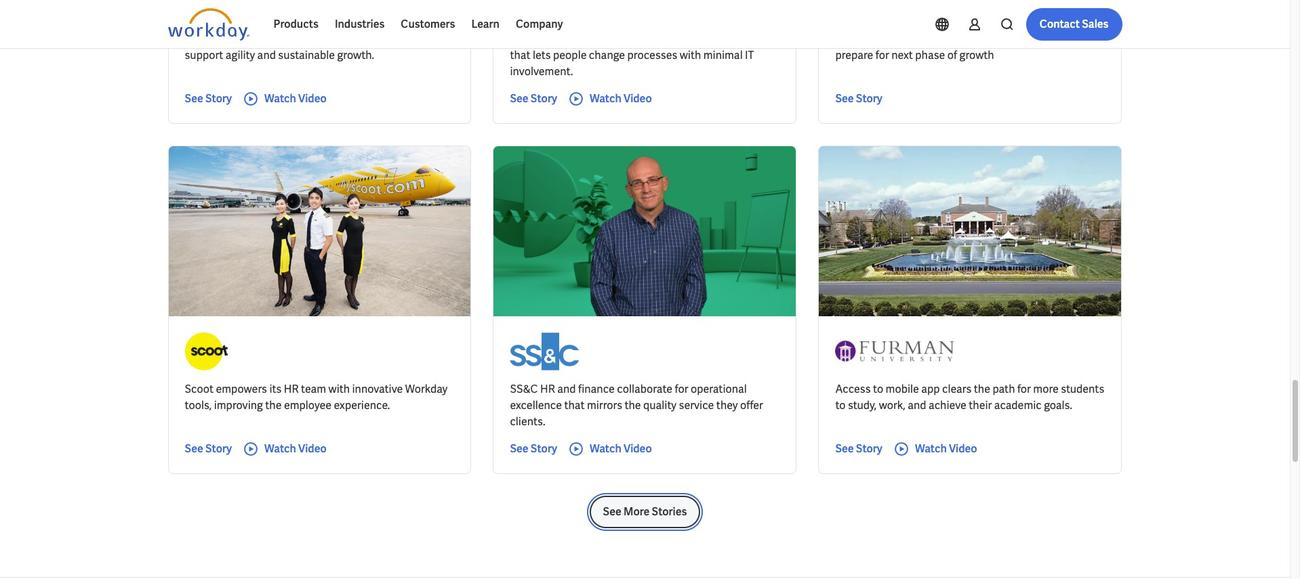 Task type: locate. For each thing, give the bounding box(es) containing it.
see story for razer creates unified, engaging people processes to support agility and sustainable growth.
[[185, 91, 232, 106]]

for inside values-driven creative business takes decisive steps to prepare for next phase of growth
[[876, 48, 890, 62]]

video down achieve
[[949, 442, 978, 456]]

see down tools, on the left bottom of the page
[[185, 442, 203, 456]]

people down embeds
[[553, 48, 587, 62]]

configurable
[[656, 32, 717, 46]]

0 horizontal spatial and
[[257, 48, 276, 62]]

1 horizontal spatial the
[[625, 399, 641, 413]]

that inside ss&c hr and finance collaborate for operational excellence that mirrors the quality service they offer clients.
[[564, 399, 585, 413]]

2 horizontal spatial for
[[1018, 382, 1031, 397]]

1 vertical spatial processes
[[628, 48, 678, 62]]

ss&c technologies, inc. image
[[510, 333, 580, 371]]

video down sustainable
[[298, 91, 327, 106]]

story down improving
[[205, 442, 232, 456]]

to
[[428, 32, 438, 46], [1093, 32, 1103, 46], [873, 382, 884, 397], [836, 399, 846, 413]]

growth.
[[337, 48, 374, 62]]

li
[[510, 32, 519, 46]]

1 vertical spatial more
[[624, 505, 650, 519]]

the inside access to mobile app clears the path for more students to study, work, and achieve their academic goals.
[[974, 382, 991, 397]]

that down &
[[510, 48, 531, 62]]

see story down 'study,'
[[836, 442, 883, 456]]

for up service
[[675, 382, 689, 397]]

people down industries
[[339, 32, 373, 46]]

watch down employee
[[264, 442, 296, 456]]

0 horizontal spatial more
[[465, 15, 488, 27]]

1 vertical spatial agility
[[226, 48, 255, 62]]

watch down sustainable
[[264, 91, 296, 106]]

see for razer creates unified, engaging people processes to support agility and sustainable growth.
[[185, 91, 203, 106]]

business
[[335, 15, 374, 27]]

to down customers
[[428, 32, 438, 46]]

1 vertical spatial with
[[329, 382, 350, 397]]

0 horizontal spatial hr
[[284, 382, 299, 397]]

the down its
[[265, 399, 282, 413]]

see story link for access to mobile app clears the path for more students to study, work, and achieve their academic goals.
[[836, 441, 883, 458]]

goals.
[[1044, 399, 1073, 413]]

employee
[[284, 399, 332, 413]]

see story link
[[185, 91, 232, 107], [510, 91, 557, 107], [836, 91, 883, 107], [185, 441, 232, 458], [510, 441, 557, 458], [836, 441, 883, 458]]

see down involvement.
[[510, 91, 529, 106]]

see for ss&c hr and finance collaborate for operational excellence that mirrors the quality service they offer clients.
[[510, 442, 529, 456]]

0 vertical spatial and
[[257, 48, 276, 62]]

unified,
[[253, 32, 290, 46]]

watch video down achieve
[[915, 442, 978, 456]]

see story link down clients.
[[510, 441, 557, 458]]

that down finance
[[564, 399, 585, 413]]

with inside li & fung embeds agility via a configurable platform that lets people change processes with minimal it involvement.
[[680, 48, 701, 62]]

values-driven creative business takes decisive steps to prepare for next phase of growth
[[836, 32, 1103, 62]]

for up the academic
[[1018, 382, 1031, 397]]

watch video down change
[[590, 91, 652, 106]]

to down the sales
[[1093, 32, 1103, 46]]

0 vertical spatial agility
[[599, 32, 629, 46]]

1 vertical spatial and
[[558, 382, 576, 397]]

with down configurable
[[680, 48, 701, 62]]

change
[[589, 48, 625, 62]]

video for collaborate
[[624, 442, 652, 456]]

0 horizontal spatial the
[[265, 399, 282, 413]]

watch video link down "mirrors"
[[568, 441, 652, 458]]

agility
[[599, 32, 629, 46], [226, 48, 255, 62]]

see story for li & fung embeds agility via a configurable platform that lets people change processes with minimal it involvement.
[[510, 91, 557, 106]]

topic
[[179, 15, 202, 27]]

access to mobile app clears the path for more students to study, work, and achieve their academic goals.
[[836, 382, 1105, 413]]

the inside ss&c hr and finance collaborate for operational excellence that mirrors the quality service they offer clients.
[[625, 399, 641, 413]]

takes
[[992, 32, 1019, 46]]

1 hr from the left
[[284, 382, 299, 397]]

see story down clients.
[[510, 442, 557, 456]]

0 vertical spatial more
[[465, 15, 488, 27]]

0 vertical spatial that
[[510, 48, 531, 62]]

scoot empowers its hr team with innovative workday tools, improving the employee experience.
[[185, 382, 448, 413]]

watch video down ss&c hr and finance collaborate for operational excellence that mirrors the quality service they offer clients.
[[590, 442, 652, 456]]

see story link down support
[[185, 91, 232, 107]]

2 hr from the left
[[540, 382, 555, 397]]

tools,
[[185, 399, 212, 413]]

video
[[298, 91, 327, 106], [624, 91, 652, 106], [298, 442, 327, 456], [624, 442, 652, 456], [949, 442, 978, 456]]

watch video
[[264, 91, 327, 106], [590, 91, 652, 106], [264, 442, 327, 456], [590, 442, 652, 456], [915, 442, 978, 456]]

story for scoot empowers its hr team with innovative workday tools, improving the employee experience.
[[205, 442, 232, 456]]

watch down "mirrors"
[[590, 442, 622, 456]]

story down involvement.
[[531, 91, 557, 106]]

watch video link down achieve
[[894, 441, 978, 458]]

watch down change
[[590, 91, 622, 106]]

watch video link down employee
[[243, 441, 327, 458]]

1 vertical spatial people
[[553, 48, 587, 62]]

the inside scoot empowers its hr team with innovative workday tools, improving the employee experience.
[[265, 399, 282, 413]]

2 vertical spatial and
[[908, 399, 927, 413]]

story for razer creates unified, engaging people processes to support agility and sustainable growth.
[[205, 91, 232, 106]]

1 horizontal spatial hr
[[540, 382, 555, 397]]

hr up excellence
[[540, 382, 555, 397]]

and inside razer creates unified, engaging people processes to support agility and sustainable growth.
[[257, 48, 276, 62]]

values-
[[836, 32, 871, 46]]

razer creates unified, engaging people processes to support agility and sustainable growth.
[[185, 32, 438, 62]]

business outcome button
[[325, 7, 444, 35]]

see down 'study,'
[[836, 442, 854, 456]]

empowers
[[216, 382, 267, 397]]

with right team
[[329, 382, 350, 397]]

li & fung embeds agility via a configurable platform that lets people change processes with minimal it involvement.
[[510, 32, 762, 79]]

watch video link down change
[[568, 91, 652, 107]]

company
[[516, 17, 563, 31]]

see story link down prepare on the top right of the page
[[836, 91, 883, 107]]

story down support
[[205, 91, 232, 106]]

watch video down sustainable
[[264, 91, 327, 106]]

see story link down tools, on the left bottom of the page
[[185, 441, 232, 458]]

see left stories
[[603, 505, 622, 519]]

see
[[185, 91, 203, 106], [510, 91, 529, 106], [836, 91, 854, 106], [185, 442, 203, 456], [510, 442, 529, 456], [836, 442, 854, 456], [603, 505, 622, 519]]

collaborate
[[617, 382, 673, 397]]

for inside access to mobile app clears the path for more students to study, work, and achieve their academic goals.
[[1018, 382, 1031, 397]]

0 horizontal spatial agility
[[226, 48, 255, 62]]

mirrors
[[587, 399, 623, 413]]

and
[[257, 48, 276, 62], [558, 382, 576, 397], [908, 399, 927, 413]]

the up their at the bottom right of the page
[[974, 382, 991, 397]]

its
[[269, 382, 282, 397]]

story down clients.
[[531, 442, 557, 456]]

watch video link down sustainable
[[243, 91, 327, 107]]

see story link down 'study,'
[[836, 441, 883, 458]]

0 horizontal spatial processes
[[375, 32, 425, 46]]

the for workday
[[265, 399, 282, 413]]

2 horizontal spatial and
[[908, 399, 927, 413]]

for down driven
[[876, 48, 890, 62]]

1 horizontal spatial processes
[[628, 48, 678, 62]]

and left finance
[[558, 382, 576, 397]]

with
[[680, 48, 701, 62], [329, 382, 350, 397]]

hr right its
[[284, 382, 299, 397]]

for
[[876, 48, 890, 62], [675, 382, 689, 397], [1018, 382, 1031, 397]]

hr
[[284, 382, 299, 397], [540, 382, 555, 397]]

0 vertical spatial with
[[680, 48, 701, 62]]

watch for app
[[915, 442, 947, 456]]

and down unified,
[[257, 48, 276, 62]]

li & fung (trading) limited logo image
[[510, 0, 630, 20]]

watch
[[264, 91, 296, 106], [590, 91, 622, 106], [264, 442, 296, 456], [590, 442, 622, 456], [915, 442, 947, 456]]

products
[[274, 17, 319, 31]]

watch down achieve
[[915, 442, 947, 456]]

&
[[521, 32, 529, 46]]

1 horizontal spatial for
[[876, 48, 890, 62]]

watch video link for embeds
[[568, 91, 652, 107]]

see down clients.
[[510, 442, 529, 456]]

story down 'study,'
[[856, 442, 883, 456]]

contact sales
[[1040, 17, 1109, 31]]

1 horizontal spatial with
[[680, 48, 701, 62]]

story
[[205, 91, 232, 106], [531, 91, 557, 106], [856, 91, 883, 106], [205, 442, 232, 456], [531, 442, 557, 456], [856, 442, 883, 456]]

story for ss&c hr and finance collaborate for operational excellence that mirrors the quality service they offer clients.
[[531, 442, 557, 456]]

excellence
[[510, 399, 562, 413]]

watch for embeds
[[590, 91, 622, 106]]

video down employee
[[298, 442, 327, 456]]

see story for ss&c hr and finance collaborate for operational excellence that mirrors the quality service they offer clients.
[[510, 442, 557, 456]]

processes down the outcome
[[375, 32, 425, 46]]

agility up change
[[599, 32, 629, 46]]

wetransfer image
[[836, 0, 955, 20]]

see story down support
[[185, 91, 232, 106]]

video down li & fung embeds agility via a configurable platform that lets people change processes with minimal it involvement.
[[624, 91, 652, 106]]

see story link for scoot empowers its hr team with innovative workday tools, improving the employee experience.
[[185, 441, 232, 458]]

company button
[[508, 8, 571, 41]]

operational
[[691, 382, 747, 397]]

processes down a
[[628, 48, 678, 62]]

creates
[[215, 32, 251, 46]]

0 vertical spatial processes
[[375, 32, 425, 46]]

and inside ss&c hr and finance collaborate for operational excellence that mirrors the quality service they offer clients.
[[558, 382, 576, 397]]

1 vertical spatial that
[[564, 399, 585, 413]]

see more stories
[[603, 505, 687, 519]]

see down support
[[185, 91, 203, 106]]

0 horizontal spatial for
[[675, 382, 689, 397]]

video down ss&c hr and finance collaborate for operational excellence that mirrors the quality service they offer clients.
[[624, 442, 652, 456]]

more left stories
[[624, 505, 650, 519]]

watch video down employee
[[264, 442, 327, 456]]

0 vertical spatial people
[[339, 32, 373, 46]]

agility down creates
[[226, 48, 255, 62]]

video for team
[[298, 442, 327, 456]]

fung
[[531, 32, 556, 46]]

0 horizontal spatial that
[[510, 48, 531, 62]]

work,
[[879, 399, 906, 413]]

see story down tools, on the left bottom of the page
[[185, 442, 232, 456]]

1 horizontal spatial people
[[553, 48, 587, 62]]

see story link down involvement.
[[510, 91, 557, 107]]

see story down involvement.
[[510, 91, 557, 106]]

sales
[[1082, 17, 1109, 31]]

see story for access to mobile app clears the path for more students to study, work, and achieve their academic goals.
[[836, 442, 883, 456]]

to down the access
[[836, 399, 846, 413]]

the down "collaborate"
[[625, 399, 641, 413]]

more right customers
[[465, 15, 488, 27]]

watch for engaging
[[264, 91, 296, 106]]

people
[[339, 32, 373, 46], [553, 48, 587, 62]]

0 horizontal spatial people
[[339, 32, 373, 46]]

1 horizontal spatial agility
[[599, 32, 629, 46]]

topic button
[[168, 7, 229, 35]]

that
[[510, 48, 531, 62], [564, 399, 585, 413]]

1 horizontal spatial and
[[558, 382, 576, 397]]

2 horizontal spatial the
[[974, 382, 991, 397]]

and down app
[[908, 399, 927, 413]]

see more stories button
[[590, 496, 701, 529]]

1 horizontal spatial that
[[564, 399, 585, 413]]

access
[[836, 382, 871, 397]]

Search Customer Stories text field
[[930, 9, 1096, 33]]

0 horizontal spatial with
[[329, 382, 350, 397]]



Task type: vqa. For each thing, say whether or not it's contained in the screenshot.
Franklin
no



Task type: describe. For each thing, give the bounding box(es) containing it.
platform
[[720, 32, 762, 46]]

clients.
[[510, 415, 546, 429]]

see story link for ss&c hr and finance collaborate for operational excellence that mirrors the quality service they offer clients.
[[510, 441, 557, 458]]

clears
[[943, 382, 972, 397]]

furman university image
[[836, 333, 955, 371]]

embeds
[[558, 32, 597, 46]]

products button
[[265, 8, 327, 41]]

more button
[[454, 7, 515, 35]]

all
[[555, 15, 566, 27]]

scoot
[[185, 382, 214, 397]]

watch video link for engaging
[[243, 91, 327, 107]]

path
[[993, 382, 1015, 397]]

see for access to mobile app clears the path for more students to study, work, and achieve their academic goals.
[[836, 442, 854, 456]]

team
[[301, 382, 326, 397]]

improving
[[214, 399, 263, 413]]

mobile
[[886, 382, 919, 397]]

hr inside scoot empowers its hr team with innovative workday tools, improving the employee experience.
[[284, 382, 299, 397]]

see story for scoot empowers its hr team with innovative workday tools, improving the employee experience.
[[185, 442, 232, 456]]

1 horizontal spatial more
[[624, 505, 650, 519]]

watch video for hr
[[264, 442, 327, 456]]

creative
[[904, 32, 944, 46]]

razer
[[185, 32, 212, 46]]

people inside li & fung embeds agility via a configurable platform that lets people change processes with minimal it involvement.
[[553, 48, 587, 62]]

scoot pte ltd image
[[185, 333, 228, 371]]

story down prepare on the top right of the page
[[856, 91, 883, 106]]

steps
[[1064, 32, 1090, 46]]

watch video link for finance
[[568, 441, 652, 458]]

support
[[185, 48, 223, 62]]

it
[[745, 48, 754, 62]]

watch video link for hr
[[243, 441, 327, 458]]

phase
[[916, 48, 946, 62]]

achieve
[[929, 399, 967, 413]]

more
[[1034, 382, 1059, 397]]

watch video link for app
[[894, 441, 978, 458]]

business
[[946, 32, 990, 46]]

watch for hr
[[264, 442, 296, 456]]

decisive
[[1021, 32, 1061, 46]]

and inside access to mobile app clears the path for more students to study, work, and achieve their academic goals.
[[908, 399, 927, 413]]

watch for finance
[[590, 442, 622, 456]]

driven
[[871, 32, 902, 46]]

workday
[[405, 382, 448, 397]]

see story link for li & fung embeds agility via a configurable platform that lets people change processes with minimal it involvement.
[[510, 91, 557, 107]]

minimal
[[704, 48, 743, 62]]

watch video for app
[[915, 442, 978, 456]]

outcome
[[376, 15, 416, 27]]

study,
[[848, 399, 877, 413]]

academic
[[995, 399, 1042, 413]]

their
[[969, 399, 992, 413]]

learn
[[472, 17, 500, 31]]

see inside button
[[603, 505, 622, 519]]

watch video for engaging
[[264, 91, 327, 106]]

app
[[922, 382, 940, 397]]

agility inside li & fung embeds agility via a configurable platform that lets people change processes with minimal it involvement.
[[599, 32, 629, 46]]

industries button
[[327, 8, 393, 41]]

see for li & fung embeds agility via a configurable platform that lets people change processes with minimal it involvement.
[[510, 91, 529, 106]]

growth
[[960, 48, 995, 62]]

for inside ss&c hr and finance collaborate for operational excellence that mirrors the quality service they offer clients.
[[675, 382, 689, 397]]

to inside razer creates unified, engaging people processes to support agility and sustainable growth.
[[428, 32, 438, 46]]

video for clears
[[949, 442, 978, 456]]

industries
[[335, 17, 385, 31]]

people inside razer creates unified, engaging people processes to support agility and sustainable growth.
[[339, 32, 373, 46]]

quality
[[644, 399, 677, 413]]

clear
[[530, 15, 553, 27]]

to up work,
[[873, 382, 884, 397]]

the for excellence
[[625, 399, 641, 413]]

involvement.
[[510, 64, 573, 79]]

story for li & fung embeds agility via a configurable platform that lets people change processes with minimal it involvement.
[[531, 91, 557, 106]]

clear all button
[[526, 7, 570, 35]]

prepare
[[836, 48, 874, 62]]

watch video for finance
[[590, 442, 652, 456]]

see down prepare on the top right of the page
[[836, 91, 854, 106]]

lets
[[533, 48, 551, 62]]

processes inside razer creates unified, engaging people processes to support agility and sustainable growth.
[[375, 32, 425, 46]]

of
[[948, 48, 958, 62]]

see story link for razer creates unified, engaging people processes to support agility and sustainable growth.
[[185, 91, 232, 107]]

processes inside li & fung embeds agility via a configurable platform that lets people change processes with minimal it involvement.
[[628, 48, 678, 62]]

offer
[[741, 399, 764, 413]]

they
[[717, 399, 738, 413]]

hr inside ss&c hr and finance collaborate for operational excellence that mirrors the quality service they offer clients.
[[540, 382, 555, 397]]

stories
[[652, 505, 687, 519]]

next
[[892, 48, 913, 62]]

sustainable
[[278, 48, 335, 62]]

that inside li & fung embeds agility via a configurable platform that lets people change processes with minimal it involvement.
[[510, 48, 531, 62]]

ss&c
[[510, 382, 538, 397]]

innovative
[[352, 382, 403, 397]]

story for access to mobile app clears the path for more students to study, work, and achieve their academic goals.
[[856, 442, 883, 456]]

business outcome
[[335, 15, 416, 27]]

razer (asia-pacific) pte. ltd. image
[[185, 0, 266, 20]]

customers
[[401, 17, 455, 31]]

a
[[648, 32, 654, 46]]

see for scoot empowers its hr team with innovative workday tools, improving the employee experience.
[[185, 442, 203, 456]]

students
[[1061, 382, 1105, 397]]

go to the homepage image
[[168, 8, 249, 41]]

industry button
[[240, 7, 314, 35]]

engaging
[[292, 32, 337, 46]]

service
[[679, 399, 714, 413]]

contact sales link
[[1026, 8, 1123, 41]]

watch video for embeds
[[590, 91, 652, 106]]

finance
[[578, 382, 615, 397]]

learn button
[[463, 8, 508, 41]]

agility inside razer creates unified, engaging people processes to support agility and sustainable growth.
[[226, 48, 255, 62]]

with inside scoot empowers its hr team with innovative workday tools, improving the employee experience.
[[329, 382, 350, 397]]

via
[[631, 32, 645, 46]]

to inside values-driven creative business takes decisive steps to prepare for next phase of growth
[[1093, 32, 1103, 46]]

experience.
[[334, 399, 390, 413]]

clear all
[[530, 15, 566, 27]]

video for agility
[[624, 91, 652, 106]]

contact
[[1040, 17, 1080, 31]]

ss&c hr and finance collaborate for operational excellence that mirrors the quality service they offer clients.
[[510, 382, 764, 429]]

video for people
[[298, 91, 327, 106]]

customers button
[[393, 8, 463, 41]]

see story down prepare on the top right of the page
[[836, 91, 883, 106]]

industry
[[251, 15, 287, 27]]



